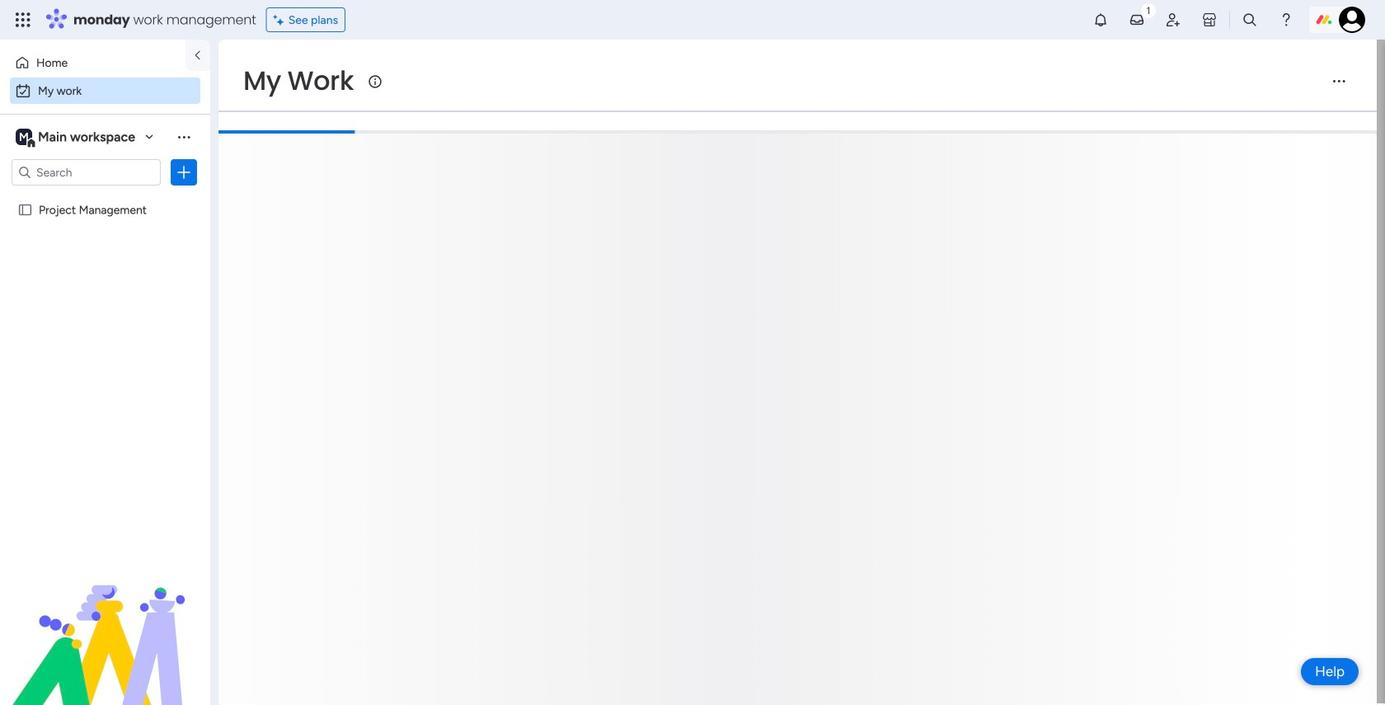 Task type: describe. For each thing, give the bounding box(es) containing it.
help image
[[1278, 12, 1295, 28]]

Search in workspace field
[[35, 163, 138, 182]]

lottie animation image
[[0, 538, 210, 705]]

workspace options image
[[176, 128, 192, 145]]

update feed image
[[1129, 12, 1145, 28]]

invite members image
[[1165, 12, 1182, 28]]

1 image
[[1141, 1, 1156, 19]]

gary orlando image
[[1339, 7, 1366, 33]]

lottie animation element
[[0, 538, 210, 705]]

0 vertical spatial option
[[10, 49, 176, 76]]

see plans image
[[274, 11, 288, 29]]



Task type: locate. For each thing, give the bounding box(es) containing it.
public board image
[[17, 202, 33, 218]]

search everything image
[[1242, 12, 1258, 28]]

1 vertical spatial option
[[10, 78, 200, 104]]

options image
[[176, 164, 192, 181]]

monday marketplace image
[[1201, 12, 1218, 28]]

menu image
[[1331, 73, 1347, 89]]

workspace image
[[16, 128, 32, 146]]

notifications image
[[1093, 12, 1109, 28]]

workspace selection element
[[16, 127, 138, 148]]

option
[[10, 49, 176, 76], [10, 78, 200, 104], [0, 195, 210, 198]]

list box
[[0, 193, 210, 447]]

2 vertical spatial option
[[0, 195, 210, 198]]

select product image
[[15, 12, 31, 28]]



Task type: vqa. For each thing, say whether or not it's contained in the screenshot.
the right Power
no



